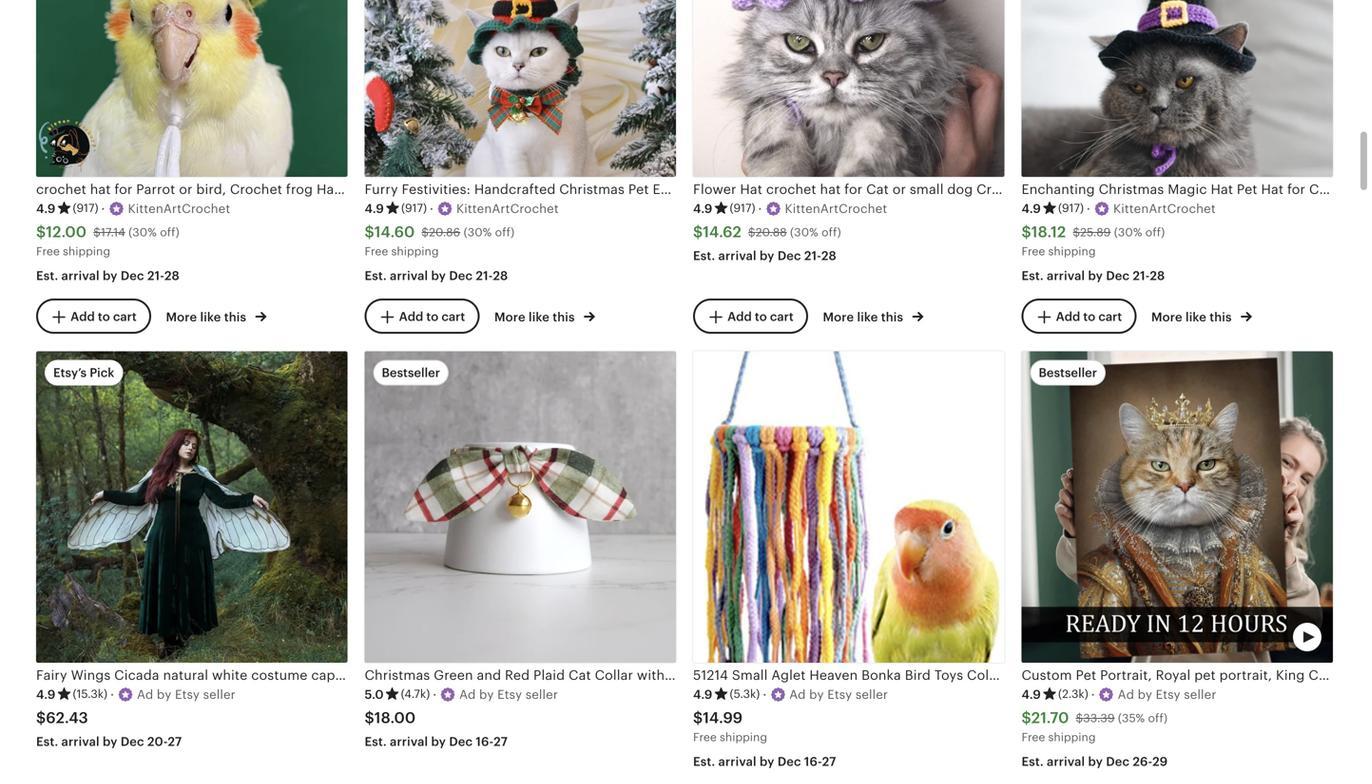 Task type: locate. For each thing, give the bounding box(es) containing it.
1 christmas from the left
[[560, 182, 625, 197]]

2 and from the left
[[1343, 182, 1367, 197]]

off) down "dogs"
[[822, 226, 842, 239]]

est. down $ 14.99 free shipping
[[694, 755, 716, 769]]

(917) for 14.60
[[401, 202, 427, 215]]

3 (30% from the left
[[791, 226, 819, 239]]

21- down $ 18.12 $ 25.89 (30% off) free shipping
[[1133, 269, 1150, 283]]

pet left ensemble
[[629, 182, 649, 197]]

to up pick
[[98, 310, 110, 324]]

0 horizontal spatial hat
[[1212, 182, 1234, 197]]

3 add to cart from the left
[[728, 310, 794, 324]]

0 horizontal spatial bestseller
[[382, 366, 440, 380]]

1 horizontal spatial hat
[[1262, 182, 1284, 197]]

add to cart down $ 18.12 $ 25.89 (30% off) free shipping
[[1057, 310, 1123, 324]]

cart down 20.88 at the right top
[[770, 310, 794, 324]]

3 to from the left
[[755, 310, 767, 324]]

shipping down 14.99
[[720, 731, 768, 744]]

0 horizontal spatial 27
[[168, 735, 182, 749]]

cats
[[742, 182, 771, 197], [1310, 182, 1339, 197]]

0 vertical spatial 16-
[[476, 735, 494, 749]]

pet
[[629, 182, 649, 197], [1238, 182, 1258, 197]]

$
[[36, 224, 46, 241], [365, 224, 375, 241], [694, 224, 703, 241], [1022, 224, 1032, 241], [93, 226, 101, 239], [422, 226, 429, 239], [749, 226, 756, 239], [1073, 226, 1081, 239], [36, 710, 46, 727], [365, 710, 375, 727], [694, 710, 703, 727], [1022, 710, 1032, 727], [1076, 712, 1084, 725]]

arrival down '14.62'
[[719, 249, 757, 263]]

cats for 14.60
[[742, 182, 771, 197]]

(917) up 12.00
[[73, 202, 99, 215]]

this for 14.60
[[553, 310, 575, 325]]

0 horizontal spatial 16-
[[476, 735, 494, 749]]

est. arrival by dec 21-28 for 12.00
[[36, 269, 180, 283]]

est. arrival by dec 16-27
[[694, 755, 837, 769]]

shipping for 12.00
[[63, 245, 110, 258]]

$ 14.99 free shipping
[[694, 710, 768, 744]]

· right (15.3k)
[[110, 688, 114, 702]]

4 cart from the left
[[1099, 310, 1123, 324]]

1 for from the left
[[720, 182, 738, 197]]

3 more from the left
[[823, 310, 855, 325]]

2 this from the left
[[553, 310, 575, 325]]

to
[[98, 310, 110, 324], [427, 310, 439, 324], [755, 310, 767, 324], [1084, 310, 1096, 324]]

2 more like this link from the left
[[495, 307, 595, 326]]

4.9 for 14.62
[[694, 201, 713, 216]]

1 this from the left
[[224, 310, 247, 325]]

1 more from the left
[[166, 310, 197, 325]]

free for 12.00
[[36, 245, 60, 258]]

2 add from the left
[[399, 310, 424, 324]]

more like this link for 12.00
[[166, 307, 267, 326]]

2 cart from the left
[[442, 310, 465, 324]]

16-
[[476, 735, 494, 749], [805, 755, 823, 769]]

more like this link
[[166, 307, 267, 326], [495, 307, 595, 326], [823, 307, 924, 326], [1152, 307, 1253, 326]]

3 cart from the left
[[770, 310, 794, 324]]

3 (917) from the left
[[730, 202, 756, 215]]

1 add from the left
[[71, 310, 95, 324]]

est. arrival by dec 21-28 for 18.12
[[1022, 269, 1166, 283]]

add for 14.60
[[399, 310, 424, 324]]

4.9 down furry
[[365, 201, 384, 216]]

2 (917) from the left
[[401, 202, 427, 215]]

14.60
[[375, 224, 415, 241]]

21- for 12.00
[[147, 269, 164, 283]]

add to cart button down "$ 14.60 $ 20.86 (30% off) free shipping" on the left of page
[[365, 299, 480, 334]]

2 add to cart from the left
[[399, 310, 465, 324]]

$ inside $ 14.62 $ 20.88 (30% off)
[[749, 226, 756, 239]]

28
[[822, 249, 837, 263], [164, 269, 180, 283], [493, 269, 508, 283], [1150, 269, 1166, 283]]

by inside $ 18.00 est. arrival by dec 16-27
[[431, 735, 446, 749]]

off) inside $ 18.12 $ 25.89 (30% off) free shipping
[[1146, 226, 1166, 239]]

1 vertical spatial 16-
[[805, 755, 823, 769]]

add to cart up pick
[[71, 310, 137, 324]]

shipping down 12.00
[[63, 245, 110, 258]]

est.
[[694, 249, 716, 263], [36, 269, 58, 283], [365, 269, 387, 283], [1022, 269, 1044, 283], [36, 735, 58, 749], [365, 735, 387, 749], [694, 755, 716, 769], [1022, 755, 1044, 769]]

1 (917) from the left
[[73, 202, 99, 215]]

0 horizontal spatial and
[[775, 182, 799, 197]]

4 more from the left
[[1152, 310, 1183, 325]]

add
[[71, 310, 95, 324], [399, 310, 424, 324], [728, 310, 752, 324], [1057, 310, 1081, 324]]

(30% right 25.89
[[1115, 226, 1143, 239]]

est. down 18.12
[[1022, 269, 1044, 283]]

28 down "$ 14.60 $ 20.86 (30% off) free shipping" on the left of page
[[493, 269, 508, 283]]

(5.3k)
[[730, 688, 760, 701]]

4 to from the left
[[1084, 310, 1096, 324]]

flower hat crochet hat for cat or small dog crochet eggplant hat pattern for cats and dogs cat clothing cat accessories image
[[694, 0, 1005, 177]]

for for 18.12
[[1288, 182, 1306, 197]]

add to cart for 18.12
[[1057, 310, 1123, 324]]

1 horizontal spatial for
[[1288, 182, 1306, 197]]

add to cart for 14.60
[[399, 310, 465, 324]]

est. arrival by dec 21-28 down $ 12.00 $ 17.14 (30% off) free shipping
[[36, 269, 180, 283]]

1 horizontal spatial christmas
[[1099, 182, 1165, 197]]

like for 12.00
[[200, 310, 221, 325]]

·
[[101, 201, 105, 216], [430, 201, 434, 216], [759, 201, 763, 216], [1087, 201, 1091, 216], [110, 688, 114, 702], [433, 688, 437, 702], [763, 688, 767, 702], [1092, 688, 1096, 702]]

est. down '62.43'
[[36, 735, 58, 749]]

0 horizontal spatial for
[[720, 182, 738, 197]]

cats for 18.12
[[1310, 182, 1339, 197]]

4.9 down ensemble
[[694, 201, 713, 216]]

christmas
[[560, 182, 625, 197], [1099, 182, 1165, 197]]

(30% inside $ 18.12 $ 25.89 (30% off) free shipping
[[1115, 226, 1143, 239]]

27 for 62.43
[[168, 735, 182, 749]]

33.39
[[1084, 712, 1116, 725]]

1 horizontal spatial 27
[[494, 735, 508, 749]]

to down 20.88 at the right top
[[755, 310, 767, 324]]

arrival down 18.00
[[390, 735, 428, 749]]

2 more from the left
[[495, 310, 526, 325]]

4.9 up "21.70"
[[1022, 688, 1042, 702]]

1 horizontal spatial cats
[[1310, 182, 1339, 197]]

est. inside $ 62.43 est. arrival by dec 20-27
[[36, 735, 58, 749]]

1 horizontal spatial pet
[[1238, 182, 1258, 197]]

28 down $ 18.12 $ 25.89 (30% off) free shipping
[[1150, 269, 1166, 283]]

shipping for 18.12
[[1049, 245, 1096, 258]]

est. arrival by dec 21-28
[[694, 249, 837, 263], [36, 269, 180, 283], [365, 269, 508, 283], [1022, 269, 1166, 283]]

shipping inside "$ 14.60 $ 20.86 (30% off) free shipping"
[[392, 245, 439, 258]]

4 more like this link from the left
[[1152, 307, 1253, 326]]

more like this
[[166, 310, 250, 325], [495, 310, 578, 325], [823, 310, 907, 325], [1152, 310, 1236, 325]]

dec inside $ 62.43 est. arrival by dec 20-27
[[121, 735, 144, 749]]

add for 18.12
[[1057, 310, 1081, 324]]

(917) up '14.62'
[[730, 202, 756, 215]]

28 for 18.12
[[1150, 269, 1166, 283]]

christmas left magic
[[1099, 182, 1165, 197]]

$ inside $ 18.00 est. arrival by dec 16-27
[[365, 710, 375, 727]]

more for 18.12
[[1152, 310, 1183, 325]]

2 bestseller from the left
[[1039, 366, 1098, 380]]

by inside $ 62.43 est. arrival by dec 20-27
[[103, 735, 118, 749]]

shipping down 25.89
[[1049, 245, 1096, 258]]

4 add from the left
[[1057, 310, 1081, 324]]

arrival inside $ 18.00 est. arrival by dec 16-27
[[390, 735, 428, 749]]

est. inside $ 18.00 est. arrival by dec 16-27
[[365, 735, 387, 749]]

(917) for 12.00
[[73, 202, 99, 215]]

· right (2.3k)
[[1092, 688, 1096, 702]]

this
[[224, 310, 247, 325], [553, 310, 575, 325], [882, 310, 904, 325], [1210, 310, 1233, 325]]

shipping
[[63, 245, 110, 258], [392, 245, 439, 258], [1049, 245, 1096, 258], [720, 731, 768, 744], [1049, 731, 1096, 744]]

(917) down festivities:
[[401, 202, 427, 215]]

(917)
[[73, 202, 99, 215], [401, 202, 427, 215], [730, 202, 756, 215], [1059, 202, 1085, 215]]

add to cart down 20.88 at the right top
[[728, 310, 794, 324]]

4 (917) from the left
[[1059, 202, 1085, 215]]

2 cats from the left
[[1310, 182, 1339, 197]]

free for 14.60
[[365, 245, 388, 258]]

1 horizontal spatial bestseller
[[1039, 366, 1098, 380]]

(30% for 14.62
[[791, 226, 819, 239]]

more like this for 14.60
[[495, 310, 578, 325]]

(2.3k)
[[1059, 688, 1089, 701]]

add to cart
[[71, 310, 137, 324], [399, 310, 465, 324], [728, 310, 794, 324], [1057, 310, 1123, 324]]

free
[[36, 245, 60, 258], [365, 245, 388, 258], [1022, 245, 1046, 258], [694, 731, 717, 744], [1022, 731, 1046, 744]]

add to cart button down $ 18.12 $ 25.89 (30% off) free shipping
[[1022, 299, 1137, 334]]

bestseller
[[382, 366, 440, 380], [1039, 366, 1098, 380]]

shipping inside $ 18.12 $ 25.89 (30% off) free shipping
[[1049, 245, 1096, 258]]

more
[[166, 310, 197, 325], [495, 310, 526, 325], [823, 310, 855, 325], [1152, 310, 1183, 325]]

add to cart down "$ 14.60 $ 20.86 (30% off) free shipping" on the left of page
[[399, 310, 465, 324]]

to for 18.12
[[1084, 310, 1096, 324]]

to down "$ 14.60 $ 20.86 (30% off) free shipping" on the left of page
[[427, 310, 439, 324]]

1 to from the left
[[98, 310, 110, 324]]

like
[[200, 310, 221, 325], [529, 310, 550, 325], [858, 310, 879, 325], [1186, 310, 1207, 325]]

26-
[[1133, 755, 1153, 769]]

1 horizontal spatial and
[[1343, 182, 1367, 197]]

shipping inside $ 21.70 $ 33.39 (35% off) free shipping
[[1049, 731, 1096, 744]]

add down "$ 14.60 $ 20.86 (30% off) free shipping" on the left of page
[[399, 310, 424, 324]]

add to cart button down $ 14.62 $ 20.88 (30% off) on the right of page
[[694, 299, 808, 334]]

est. arrival by dec 21-28 down $ 18.12 $ 25.89 (30% off) free shipping
[[1022, 269, 1166, 283]]

add to cart for 12.00
[[71, 310, 137, 324]]

arrival
[[719, 249, 757, 263], [61, 269, 100, 283], [390, 269, 428, 283], [1047, 269, 1086, 283], [61, 735, 100, 749], [390, 735, 428, 749], [719, 755, 757, 769], [1047, 755, 1086, 769]]

arrival down '62.43'
[[61, 735, 100, 749]]

to for 14.62
[[755, 310, 767, 324]]

add down $ 18.12 $ 25.89 (30% off) free shipping
[[1057, 310, 1081, 324]]

est. arrival by dec 21-28 down $ 14.62 $ 20.88 (30% off) on the right of page
[[694, 249, 837, 263]]

cart for 18.12
[[1099, 310, 1123, 324]]

4 like from the left
[[1186, 310, 1207, 325]]

1 (30% from the left
[[129, 226, 157, 239]]

more like this link for 18.12
[[1152, 307, 1253, 326]]

4.9 up 18.12
[[1022, 201, 1042, 216]]

arrival down $ 12.00 $ 17.14 (30% off) free shipping
[[61, 269, 100, 283]]

2 for from the left
[[1288, 182, 1306, 197]]

arrival down $ 21.70 $ 33.39 (35% off) free shipping
[[1047, 755, 1086, 769]]

off) inside $ 14.62 $ 20.88 (30% off)
[[822, 226, 842, 239]]

and
[[775, 182, 799, 197], [1343, 182, 1367, 197]]

free down "21.70"
[[1022, 731, 1046, 744]]

cart down "$ 14.60 $ 20.86 (30% off) free shipping" on the left of page
[[442, 310, 465, 324]]

18.00
[[375, 710, 416, 727]]

by
[[760, 249, 775, 263], [103, 269, 118, 283], [431, 269, 446, 283], [1089, 269, 1104, 283], [103, 735, 118, 749], [431, 735, 446, 749], [760, 755, 775, 769], [1089, 755, 1104, 769]]

51214 small aglet heaven bonka bird toys colorful cotton beak feet parrot cockatiel budgie finch lovebird quaker image
[[694, 351, 1005, 663]]

cart for 14.60
[[442, 310, 465, 324]]

free inside "$ 14.60 $ 20.86 (30% off) free shipping"
[[365, 245, 388, 258]]

off) down enchanting christmas magic hat pet hat for cats and
[[1146, 226, 1166, 239]]

for
[[720, 182, 738, 197], [1288, 182, 1306, 197]]

0 horizontal spatial christmas
[[560, 182, 625, 197]]

4 more like this from the left
[[1152, 310, 1236, 325]]

2 add to cart button from the left
[[365, 299, 480, 334]]

3 add to cart button from the left
[[694, 299, 808, 334]]

$ inside $ 14.99 free shipping
[[694, 710, 703, 727]]

fairy wings cicada natural white costume cape  costume festival clothing gelfling dark crystal cottagecore clothing image
[[36, 351, 348, 663]]

arrival down $ 14.99 free shipping
[[719, 755, 757, 769]]

$ 21.70 $ 33.39 (35% off) free shipping
[[1022, 710, 1168, 744]]

1 bestseller from the left
[[382, 366, 440, 380]]

arrival down 14.60
[[390, 269, 428, 283]]

cart for 12.00
[[113, 310, 137, 324]]

free inside $ 14.99 free shipping
[[694, 731, 717, 744]]

1 cart from the left
[[113, 310, 137, 324]]

cart for 14.62
[[770, 310, 794, 324]]

to for 14.60
[[427, 310, 439, 324]]

free down 14.60
[[365, 245, 388, 258]]

2 like from the left
[[529, 310, 550, 325]]

4.9 up 12.00
[[36, 201, 56, 216]]

free down 12.00
[[36, 245, 60, 258]]

17.14
[[101, 226, 125, 239]]

free down 18.12
[[1022, 245, 1046, 258]]

shipping down 14.60
[[392, 245, 439, 258]]

(30% for 14.60
[[464, 226, 492, 239]]

27 inside $ 62.43 est. arrival by dec 20-27
[[168, 735, 182, 749]]

2 (30% from the left
[[464, 226, 492, 239]]

(30% right the 17.14
[[129, 226, 157, 239]]

shipping inside $ 12.00 $ 17.14 (30% off) free shipping
[[63, 245, 110, 258]]

· right (5.3k)
[[763, 688, 767, 702]]

shipping down "21.70"
[[1049, 731, 1096, 744]]

2 to from the left
[[427, 310, 439, 324]]

cart
[[113, 310, 137, 324], [442, 310, 465, 324], [770, 310, 794, 324], [1099, 310, 1123, 324]]

est. arrival by dec 26-29
[[1022, 755, 1169, 769]]

est. down 18.00
[[365, 735, 387, 749]]

4 (30% from the left
[[1115, 226, 1143, 239]]

4 this from the left
[[1210, 310, 1233, 325]]

28 down $ 12.00 $ 17.14 (30% off) free shipping
[[164, 269, 180, 283]]

off)
[[160, 226, 180, 239], [495, 226, 515, 239], [822, 226, 842, 239], [1146, 226, 1166, 239], [1149, 712, 1168, 725]]

20.88
[[756, 226, 787, 239]]

free for 18.12
[[1022, 245, 1046, 258]]

free inside $ 12.00 $ 17.14 (30% off) free shipping
[[36, 245, 60, 258]]

to down $ 18.12 $ 25.89 (30% off) free shipping
[[1084, 310, 1096, 324]]

est. down "21.70"
[[1022, 755, 1044, 769]]

1 add to cart button from the left
[[36, 299, 151, 334]]

off) for 14.60
[[495, 226, 515, 239]]

1 pet from the left
[[629, 182, 649, 197]]

festivities:
[[402, 182, 471, 197]]

3 add from the left
[[728, 310, 752, 324]]

(30% inside "$ 14.60 $ 20.86 (30% off) free shipping"
[[464, 226, 492, 239]]

cart down $ 18.12 $ 25.89 (30% off) free shipping
[[1099, 310, 1123, 324]]

$ 18.00 est. arrival by dec 16-27
[[365, 710, 508, 749]]

pet right magic
[[1238, 182, 1258, 197]]

ensemble
[[653, 182, 716, 197]]

2 christmas from the left
[[1099, 182, 1165, 197]]

dec
[[778, 249, 802, 263], [121, 269, 144, 283], [449, 269, 473, 283], [1107, 269, 1130, 283], [121, 735, 144, 749], [449, 735, 473, 749], [778, 755, 802, 769], [1107, 755, 1130, 769]]

(30% right 20.86
[[464, 226, 492, 239]]

4.9
[[36, 201, 56, 216], [365, 201, 384, 216], [694, 201, 713, 216], [1022, 201, 1042, 216], [36, 688, 56, 702], [694, 688, 713, 702], [1022, 688, 1042, 702]]

(30%
[[129, 226, 157, 239], [464, 226, 492, 239], [791, 226, 819, 239], [1115, 226, 1143, 239]]

4.9 for 18.12
[[1022, 201, 1042, 216]]

off) for 12.00
[[160, 226, 180, 239]]

off) for 14.62
[[822, 226, 842, 239]]

0 horizontal spatial cats
[[742, 182, 771, 197]]

off) inside $ 12.00 $ 17.14 (30% off) free shipping
[[160, 226, 180, 239]]

21- down "$ 14.60 $ 20.86 (30% off) free shipping" on the left of page
[[476, 269, 493, 283]]

(917) down the enchanting
[[1059, 202, 1085, 215]]

hat
[[1212, 182, 1234, 197], [1262, 182, 1284, 197]]

add down '14.62'
[[728, 310, 752, 324]]

product video element
[[1022, 351, 1334, 663]]

(30% inside $ 12.00 $ 17.14 (30% off) free shipping
[[129, 226, 157, 239]]

27
[[168, 735, 182, 749], [494, 735, 508, 749], [823, 755, 837, 769]]

and for 14.60
[[775, 182, 799, 197]]

christmas right handcrafted
[[560, 182, 625, 197]]

21-
[[805, 249, 822, 263], [147, 269, 164, 283], [476, 269, 493, 283], [1133, 269, 1150, 283]]

cart up pick
[[113, 310, 137, 324]]

(30% right 20.88 at the right top
[[791, 226, 819, 239]]

4 add to cart button from the left
[[1022, 299, 1137, 334]]

21- down $ 14.62 $ 20.88 (30% off) on the right of page
[[805, 249, 822, 263]]

20-
[[147, 735, 168, 749]]

free down 14.99
[[694, 731, 717, 744]]

1 more like this link from the left
[[166, 307, 267, 326]]

2 more like this from the left
[[495, 310, 578, 325]]

0 horizontal spatial pet
[[629, 182, 649, 197]]

add up etsy's pick
[[71, 310, 95, 324]]

free inside $ 18.12 $ 25.89 (30% off) free shipping
[[1022, 245, 1046, 258]]

(30% inside $ 14.62 $ 20.88 (30% off)
[[791, 226, 819, 239]]

more for 14.62
[[823, 310, 855, 325]]

2 horizontal spatial 27
[[823, 755, 837, 769]]

off) inside "$ 14.60 $ 20.86 (30% off) free shipping"
[[495, 226, 515, 239]]

add to cart button up pick
[[36, 299, 151, 334]]

free inside $ 21.70 $ 33.39 (35% off) free shipping
[[1022, 731, 1046, 744]]

(917) for 14.62
[[730, 202, 756, 215]]

1 add to cart from the left
[[71, 310, 137, 324]]

1 and from the left
[[775, 182, 799, 197]]

4 add to cart from the left
[[1057, 310, 1123, 324]]

4.9 for 14.60
[[365, 201, 384, 216]]

· down festivities:
[[430, 201, 434, 216]]

off) inside $ 21.70 $ 33.39 (35% off) free shipping
[[1149, 712, 1168, 725]]

25.89
[[1081, 226, 1112, 239]]

21- for 14.60
[[476, 269, 493, 283]]

1 like from the left
[[200, 310, 221, 325]]

4.9 for 21.70
[[1022, 688, 1042, 702]]

off) down handcrafted
[[495, 226, 515, 239]]

est. arrival by dec 21-28 down "$ 14.60 $ 20.86 (30% off) free shipping" on the left of page
[[365, 269, 508, 283]]

27 inside $ 18.00 est. arrival by dec 16-27
[[494, 735, 508, 749]]

dogs
[[803, 182, 836, 197]]

add to cart button
[[36, 299, 151, 334], [365, 299, 480, 334], [694, 299, 808, 334], [1022, 299, 1137, 334]]

shipping for 21.70
[[1049, 731, 1096, 744]]

off) right the 17.14
[[160, 226, 180, 239]]

1 more like this from the left
[[166, 310, 250, 325]]

21- down $ 12.00 $ 17.14 (30% off) free shipping
[[147, 269, 164, 283]]

off) right the (35%
[[1149, 712, 1168, 725]]

1 cats from the left
[[742, 182, 771, 197]]

2 pet from the left
[[1238, 182, 1258, 197]]

28 for 12.00
[[164, 269, 180, 283]]



Task type: vqa. For each thing, say whether or not it's contained in the screenshot.
1st bestseller from left
yes



Task type: describe. For each thing, give the bounding box(es) containing it.
est. arrival by dec 21-28 for 14.60
[[365, 269, 508, 283]]

more for 12.00
[[166, 310, 197, 325]]

· up the 17.14
[[101, 201, 105, 216]]

like for 14.60
[[529, 310, 550, 325]]

14.62
[[703, 224, 742, 241]]

add to cart button for 14.62
[[694, 299, 808, 334]]

21.70
[[1032, 710, 1070, 727]]

pet for 18.12
[[1238, 182, 1258, 197]]

1 hat from the left
[[1212, 182, 1234, 197]]

3 more like this link from the left
[[823, 307, 924, 326]]

like for 18.12
[[1186, 310, 1207, 325]]

· up 25.89
[[1087, 201, 1091, 216]]

16- inside $ 18.00 est. arrival by dec 16-27
[[476, 735, 494, 749]]

more like this link for 14.60
[[495, 307, 595, 326]]

$ 18.12 $ 25.89 (30% off) free shipping
[[1022, 224, 1166, 258]]

add to cart button for 12.00
[[36, 299, 151, 334]]

for for 14.60
[[720, 182, 738, 197]]

shipping for 14.60
[[392, 245, 439, 258]]

3 more like this from the left
[[823, 310, 907, 325]]

dec inside $ 18.00 est. arrival by dec 16-27
[[449, 735, 473, 749]]

est. down 12.00
[[36, 269, 58, 283]]

29
[[1153, 755, 1169, 769]]

62.43
[[46, 710, 88, 727]]

3 this from the left
[[882, 310, 904, 325]]

magic
[[1168, 182, 1208, 197]]

4.9 up '62.43'
[[36, 688, 56, 702]]

to for 12.00
[[98, 310, 110, 324]]

5.0
[[365, 688, 384, 702]]

custom pet portrait, royal pet portrait, king cat, queen cat, wall pet portrait, regal dog portrait, custom art from photo image
[[1022, 351, 1334, 663]]

more like this for 18.12
[[1152, 310, 1236, 325]]

4.9 up 14.99
[[694, 688, 713, 702]]

2 hat from the left
[[1262, 182, 1284, 197]]

free for 21.70
[[1022, 731, 1046, 744]]

crochet hat for parrot or bird, crochet frog hat, crochet rabbit hat, crochet bear hat, bird accessories image
[[36, 0, 348, 177]]

add for 12.00
[[71, 310, 95, 324]]

pet for 14.60
[[629, 182, 649, 197]]

arrival down $ 18.12 $ 25.89 (30% off) free shipping
[[1047, 269, 1086, 283]]

pick
[[90, 366, 114, 380]]

this for 18.12
[[1210, 310, 1233, 325]]

add to cart for 14.62
[[728, 310, 794, 324]]

1 horizontal spatial 16-
[[805, 755, 823, 769]]

more like this for 12.00
[[166, 310, 250, 325]]

21- for 18.12
[[1133, 269, 1150, 283]]

(35%
[[1119, 712, 1146, 725]]

christmas green and red plaid cat collar with bow and bell - holiday pet photography accessory - cute gift for cats image
[[365, 351, 676, 663]]

28 for 14.60
[[493, 269, 508, 283]]

(4.7k)
[[401, 688, 430, 701]]

est. down '14.62'
[[694, 249, 716, 263]]

12.00
[[46, 224, 87, 241]]

enchanting
[[1022, 182, 1096, 197]]

off) for 21.70
[[1149, 712, 1168, 725]]

enchanting christmas magic hat pet hat for cats and 
[[1022, 182, 1370, 197]]

add for 14.62
[[728, 310, 752, 324]]

(30% for 12.00
[[129, 226, 157, 239]]

handcrafted
[[475, 182, 556, 197]]

· right (4.7k)
[[433, 688, 437, 702]]

4.9 for 12.00
[[36, 201, 56, 216]]

3 like from the left
[[858, 310, 879, 325]]

add to cart button for 14.60
[[365, 299, 480, 334]]

etsy's
[[53, 366, 87, 380]]

18.12
[[1032, 224, 1067, 241]]

arrival inside $ 62.43 est. arrival by dec 20-27
[[61, 735, 100, 749]]

$ 62.43 est. arrival by dec 20-27
[[36, 710, 182, 749]]

off) for 18.12
[[1146, 226, 1166, 239]]

add to cart button for 18.12
[[1022, 299, 1137, 334]]

28 down $ 14.62 $ 20.88 (30% off) on the right of page
[[822, 249, 837, 263]]

enchanting christmas magic hat pet hat for cats and small dogs image
[[1022, 0, 1334, 177]]

furry
[[365, 182, 398, 197]]

furry festivities: handcrafted christmas pet ensemble for cats and dogs image
[[365, 0, 676, 177]]

$ 12.00 $ 17.14 (30% off) free shipping
[[36, 224, 180, 258]]

more for 14.60
[[495, 310, 526, 325]]

(15.3k)
[[73, 688, 108, 701]]

$ inside $ 62.43 est. arrival by dec 20-27
[[36, 710, 46, 727]]

(917) for 18.12
[[1059, 202, 1085, 215]]

etsy's pick
[[53, 366, 114, 380]]

est. down 14.60
[[365, 269, 387, 283]]

$ 14.60 $ 20.86 (30% off) free shipping
[[365, 224, 515, 258]]

this for 12.00
[[224, 310, 247, 325]]

shipping inside $ 14.99 free shipping
[[720, 731, 768, 744]]

and for 18.12
[[1343, 182, 1367, 197]]

14.99
[[703, 710, 743, 727]]

· up $ 14.62 $ 20.88 (30% off) on the right of page
[[759, 201, 763, 216]]

(30% for 18.12
[[1115, 226, 1143, 239]]

20.86
[[429, 226, 461, 239]]

27 for 18.00
[[494, 735, 508, 749]]

furry festivities: handcrafted christmas pet ensemble for cats and dogs
[[365, 182, 836, 197]]

$ 14.62 $ 20.88 (30% off)
[[694, 224, 842, 241]]



